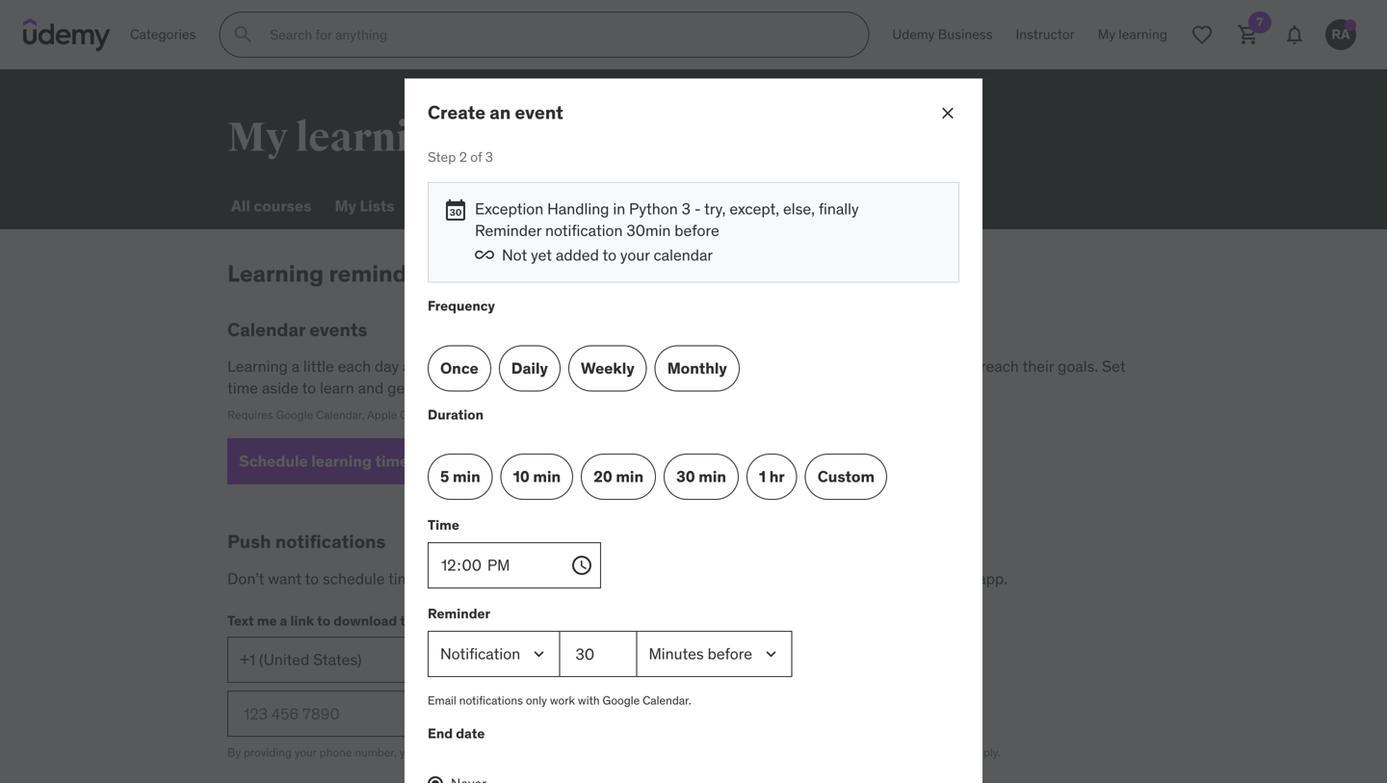 Task type: describe. For each thing, give the bounding box(es) containing it.
notifications for email notifications only work with google calendar.
[[459, 694, 523, 709]]

before
[[675, 221, 720, 240]]

udemy inside udemy business link
[[893, 26, 935, 43]]

2 horizontal spatial get
[[764, 746, 781, 761]]

rates
[[918, 746, 944, 761]]

push notifications
[[227, 530, 386, 553]]

1 vertical spatial app.
[[784, 746, 806, 761]]

using
[[488, 378, 525, 398]]

to right reminder
[[643, 569, 657, 589]]

0 vertical spatial 3
[[486, 148, 493, 166]]

apple
[[367, 408, 397, 423]]

my lists
[[335, 196, 395, 216]]

your inside 'create an event' dialog
[[621, 245, 650, 265]]

duration
[[428, 406, 484, 423]]

learn
[[320, 378, 354, 398]]

messaging
[[859, 746, 915, 761]]

a left habit
[[809, 357, 817, 376]]

udemy image
[[23, 18, 111, 51]]

20 min
[[594, 467, 644, 487]]

time inside button
[[375, 452, 409, 471]]

archived link
[[497, 183, 570, 229]]

me
[[257, 612, 277, 630]]

time inside 'learning a little each day adds up. research shows that students who make learning a habit are more likely to reach their goals. set time aside to learn and get reminders using your learning scheduler. requires google calendar, apple calendar, or outlook'
[[227, 378, 258, 398]]

learning inside button
[[312, 452, 372, 471]]

with inside 'create an event' dialog
[[578, 694, 600, 709]]

daily
[[512, 358, 548, 378]]

want
[[268, 569, 302, 589]]

adds
[[403, 357, 436, 376]]

to right likely on the right of page
[[963, 357, 977, 376]]

learning tools
[[589, 196, 694, 216]]

wishlist
[[418, 196, 478, 216]]

added
[[556, 245, 599, 265]]

one-
[[515, 746, 539, 761]]

calendar events
[[227, 318, 368, 341]]

0 vertical spatial link
[[291, 612, 314, 630]]

apply.
[[971, 746, 1001, 761]]

1
[[760, 467, 766, 487]]

close modal image
[[939, 103, 958, 123]]

in
[[613, 199, 626, 219]]

step
[[428, 148, 456, 166]]

a left one-
[[506, 746, 513, 761]]

create an event dialog
[[405, 78, 983, 784]]

3 inside exception handling in python 3 - try, except, else, finally reminder notification 30min before
[[682, 199, 691, 219]]

end date
[[428, 725, 485, 743]]

5 min
[[440, 467, 481, 487]]

reach
[[981, 357, 1020, 376]]

reminders inside 'learning a little each day adds up. research shows that students who make learning a habit are more likely to reach their goals. set time aside to learn and get reminders using your learning scheduler. requires google calendar, apple calendar, or outlook'
[[414, 378, 484, 398]]

submit search image
[[232, 23, 255, 46]]

learning tools link
[[585, 183, 698, 229]]

custom
[[818, 467, 875, 487]]

1 vertical spatial notifications
[[725, 569, 810, 589]]

my for my learning
[[227, 113, 288, 163]]

likely
[[925, 357, 960, 376]]

small image inside 'create an event' dialog
[[475, 245, 494, 265]]

1 calendar, from the left
[[316, 408, 365, 423]]

to inside 'create an event' dialog
[[603, 245, 617, 265]]

agree
[[421, 746, 450, 761]]

event
[[515, 101, 564, 124]]

research
[[465, 357, 530, 376]]

try,
[[705, 199, 726, 219]]

their
[[1023, 357, 1055, 376]]

else,
[[784, 199, 815, 219]]

receive
[[466, 746, 504, 761]]

from
[[814, 569, 846, 589]]

udemy business link
[[881, 12, 1005, 58]]

30 min
[[677, 467, 727, 487]]

archived
[[501, 196, 566, 216]]

time
[[428, 516, 460, 534]]

once
[[440, 358, 479, 378]]

20
[[594, 467, 613, 487]]

learning right make
[[750, 357, 806, 376]]

day
[[375, 357, 399, 376]]

and
[[358, 378, 384, 398]]

1 horizontal spatial get
[[661, 569, 684, 589]]

monthly
[[668, 358, 728, 378]]

up.
[[440, 357, 461, 376]]

email notifications only work with google calendar.
[[428, 694, 692, 709]]

you
[[400, 746, 418, 761]]

123 456 7890 text field
[[227, 691, 416, 737]]

all
[[231, 196, 250, 216]]

outlook
[[465, 408, 506, 423]]

2 vertical spatial your
[[295, 746, 317, 761]]

to down the little
[[302, 378, 316, 398]]

only
[[526, 694, 547, 709]]

by
[[227, 746, 241, 761]]

each
[[338, 357, 371, 376]]

push
[[227, 530, 271, 553]]

time left automated on the left
[[539, 746, 562, 761]]

blocks?
[[423, 569, 476, 589]]

1 hr
[[760, 467, 785, 487]]

that
[[580, 357, 608, 376]]

1 horizontal spatial the
[[850, 569, 872, 589]]

to left the download
[[317, 612, 331, 630]]

email
[[428, 694, 457, 709]]

tools
[[657, 196, 694, 216]]

a right blocks?
[[507, 569, 515, 589]]

text
[[624, 746, 644, 761]]

phone
[[320, 746, 352, 761]]

your inside 'learning a little each day adds up. research shows that students who make learning a habit are more likely to reach their goals. set time aside to learn and get reminders using your learning scheduler. requires google calendar, apple calendar, or outlook'
[[529, 378, 558, 398]]

create an event
[[428, 101, 564, 124]]

exception
[[475, 199, 544, 219]]

app
[[425, 612, 449, 630]]

students
[[612, 357, 672, 376]]

a left the little
[[292, 357, 300, 376]]

Time time field
[[428, 543, 594, 589]]

calendar.
[[643, 694, 692, 709]]

send button
[[416, 691, 493, 737]]

requires
[[227, 408, 273, 423]]

udemy business
[[893, 26, 993, 43]]



Task type: vqa. For each thing, say whether or not it's contained in the screenshot.
'filters'
no



Task type: locate. For each thing, give the bounding box(es) containing it.
text me a link to download the app
[[227, 612, 449, 630]]

small image
[[475, 245, 494, 265], [413, 452, 432, 471]]

1 horizontal spatial set
[[1103, 357, 1126, 376]]

1 vertical spatial udemy
[[876, 569, 925, 589]]

0 horizontal spatial small image
[[413, 452, 432, 471]]

a right message
[[721, 746, 727, 761]]

1 horizontal spatial with
[[696, 746, 718, 761]]

my for my lists
[[335, 196, 357, 216]]

the right from
[[850, 569, 872, 589]]

1 vertical spatial learning
[[227, 259, 324, 288]]

standard
[[809, 746, 856, 761]]

1 vertical spatial set
[[479, 569, 503, 589]]

2 horizontal spatial your
[[621, 245, 650, 265]]

get inside 'learning a little each day adds up. research shows that students who make learning a habit are more likely to reach their goals. set time aside to learn and get reminders using your learning scheduler. requires google calendar, apple calendar, or outlook'
[[388, 378, 410, 398]]

set right goals.
[[1103, 357, 1126, 376]]

learning reminders
[[227, 259, 442, 288]]

learning a little each day adds up. research shows that students who make learning a habit are more likely to reach their goals. set time aside to learn and get reminders using your learning scheduler. requires google calendar, apple calendar, or outlook
[[227, 357, 1126, 423]]

1 horizontal spatial app.
[[979, 569, 1008, 589]]

0 horizontal spatial the
[[400, 612, 422, 630]]

small image left not
[[475, 245, 494, 265]]

with right work
[[578, 694, 600, 709]]

3 left -
[[682, 199, 691, 219]]

a
[[292, 357, 300, 376], [809, 357, 817, 376], [507, 569, 515, 589], [280, 612, 288, 630], [506, 746, 513, 761], [721, 746, 727, 761]]

a right the me
[[280, 612, 288, 630]]

0 horizontal spatial my
[[227, 113, 288, 163]]

0 horizontal spatial notifications
[[275, 530, 386, 553]]

finally
[[819, 199, 859, 219]]

min right 30
[[699, 467, 727, 487]]

0 vertical spatial set
[[1103, 357, 1126, 376]]

1 vertical spatial google
[[603, 694, 640, 709]]

min for 20 min
[[616, 467, 644, 487]]

time up the requires
[[227, 378, 258, 398]]

1 horizontal spatial 3
[[682, 199, 691, 219]]

small image left 5
[[413, 452, 432, 471]]

to right added
[[603, 245, 617, 265]]

with
[[578, 694, 600, 709], [696, 746, 718, 761]]

little
[[304, 357, 334, 376]]

min right "20"
[[616, 467, 644, 487]]

reminder down blocks?
[[428, 605, 491, 622]]

0 vertical spatial get
[[388, 378, 410, 398]]

hr
[[770, 467, 785, 487]]

1 vertical spatial your
[[529, 378, 558, 398]]

google inside 'create an event' dialog
[[603, 694, 640, 709]]

frequency
[[428, 297, 495, 315]]

0 horizontal spatial link
[[291, 612, 314, 630]]

0 vertical spatial the
[[850, 569, 872, 589]]

weekly
[[581, 358, 635, 378]]

reminders
[[329, 259, 442, 288], [414, 378, 484, 398]]

notifications up schedule
[[275, 530, 386, 553]]

send
[[436, 704, 474, 724]]

make
[[708, 357, 746, 376]]

0 vertical spatial my
[[227, 113, 288, 163]]

app.
[[979, 569, 1008, 589], [784, 746, 806, 761]]

get left standard
[[764, 746, 781, 761]]

the left app
[[400, 612, 422, 630]]

my up all courses
[[227, 113, 288, 163]]

may
[[947, 746, 968, 761]]

to left standard
[[750, 746, 761, 761]]

google left calendar.
[[603, 694, 640, 709]]

link right message
[[730, 746, 748, 761]]

none number field inside 'create an event' dialog
[[560, 631, 638, 678]]

0 vertical spatial reminder
[[475, 221, 542, 240]]

time left blocks?
[[389, 569, 419, 589]]

0 vertical spatial learning
[[589, 196, 653, 216]]

30
[[677, 467, 696, 487]]

1 horizontal spatial google
[[603, 694, 640, 709]]

end
[[428, 725, 453, 743]]

more
[[886, 357, 921, 376]]

set inside 'learning a little each day adds up. research shows that students who make learning a habit are more likely to reach their goals. set time aside to learn and get reminders using your learning scheduler. requires google calendar, apple calendar, or outlook'
[[1103, 357, 1126, 376]]

calendar, down learn
[[316, 408, 365, 423]]

1 horizontal spatial link
[[730, 746, 748, 761]]

not yet added to your calendar
[[502, 245, 713, 265]]

reminder down exception
[[475, 221, 542, 240]]

10 min
[[513, 467, 561, 487]]

learning for learning tools
[[589, 196, 653, 216]]

1 min from the left
[[453, 467, 481, 487]]

1 horizontal spatial my
[[335, 196, 357, 216]]

2 calendar, from the left
[[400, 408, 449, 423]]

number,
[[355, 746, 397, 761]]

your down 30min
[[621, 245, 650, 265]]

2 vertical spatial get
[[764, 746, 781, 761]]

to
[[603, 245, 617, 265], [963, 357, 977, 376], [302, 378, 316, 398], [305, 569, 319, 589], [643, 569, 657, 589], [317, 612, 331, 630], [453, 746, 464, 761], [750, 746, 761, 761]]

learning up calendar
[[227, 259, 324, 288]]

2
[[459, 148, 467, 166]]

schedule
[[239, 452, 308, 471]]

of
[[471, 148, 482, 166]]

0 vertical spatial your
[[621, 245, 650, 265]]

or
[[452, 408, 462, 423]]

the
[[850, 569, 872, 589], [400, 612, 422, 630]]

your left phone
[[295, 746, 317, 761]]

text
[[227, 612, 254, 630]]

1 vertical spatial reminders
[[414, 378, 484, 398]]

all courses
[[231, 196, 312, 216]]

automated
[[565, 746, 621, 761]]

an
[[490, 101, 511, 124]]

learning down the apple
[[312, 452, 372, 471]]

by providing your phone number, you agree to receive a one-time automated text message with a link to get app. standard messaging rates may apply.
[[227, 746, 1001, 761]]

notifications left from
[[725, 569, 810, 589]]

medium image
[[444, 198, 467, 222]]

courses
[[254, 196, 312, 216]]

to down end date
[[453, 746, 464, 761]]

learning for learning reminders
[[227, 259, 324, 288]]

learning down that
[[562, 378, 618, 398]]

10
[[513, 467, 530, 487]]

0 horizontal spatial calendar,
[[316, 408, 365, 423]]

step 2 of 3
[[428, 148, 493, 166]]

app. right mobile
[[979, 569, 1008, 589]]

udemy left the business
[[893, 26, 935, 43]]

0 vertical spatial with
[[578, 694, 600, 709]]

1 horizontal spatial small image
[[475, 245, 494, 265]]

google down the aside
[[276, 408, 313, 423]]

1 horizontal spatial your
[[529, 378, 558, 398]]

4 min from the left
[[699, 467, 727, 487]]

learning up the aside
[[227, 357, 288, 376]]

3 right of
[[486, 148, 493, 166]]

1 vertical spatial the
[[400, 612, 422, 630]]

exception handling in python 3 - try, except, else, finally reminder notification 30min before
[[475, 199, 859, 240]]

min for 30 min
[[699, 467, 727, 487]]

0 horizontal spatial with
[[578, 694, 600, 709]]

my left the lists at the top left of the page
[[335, 196, 357, 216]]

my lists link
[[331, 183, 399, 229]]

udemy
[[893, 26, 935, 43], [876, 569, 925, 589]]

min for 10 min
[[533, 467, 561, 487]]

notification
[[545, 221, 623, 240]]

goals.
[[1058, 357, 1099, 376]]

my inside my lists link
[[335, 196, 357, 216]]

2 min from the left
[[533, 467, 561, 487]]

providing
[[244, 746, 292, 761]]

notifications up the date
[[459, 694, 523, 709]]

notifications inside 'create an event' dialog
[[459, 694, 523, 709]]

0 vertical spatial reminders
[[329, 259, 442, 288]]

1 vertical spatial with
[[696, 746, 718, 761]]

0 horizontal spatial get
[[388, 378, 410, 398]]

get left push
[[661, 569, 684, 589]]

calendar
[[227, 318, 306, 341]]

3 min from the left
[[616, 467, 644, 487]]

events
[[310, 318, 368, 341]]

set right blocks?
[[479, 569, 503, 589]]

yet
[[531, 245, 552, 265]]

with right message
[[696, 746, 718, 761]]

wishlist link
[[414, 183, 482, 229]]

1 vertical spatial 3
[[682, 199, 691, 219]]

google
[[276, 408, 313, 423], [603, 694, 640, 709]]

0 vertical spatial small image
[[475, 245, 494, 265]]

link right the me
[[291, 612, 314, 630]]

don't want to schedule time blocks? set a learning reminder to get push notifications from the udemy mobile app.
[[227, 569, 1008, 589]]

1 horizontal spatial calendar,
[[400, 408, 449, 423]]

0 horizontal spatial your
[[295, 746, 317, 761]]

calendar, left "or"
[[400, 408, 449, 423]]

0 horizontal spatial app.
[[784, 746, 806, 761]]

small image inside schedule learning time button
[[413, 452, 432, 471]]

reminder inside exception handling in python 3 - try, except, else, finally reminder notification 30min before
[[475, 221, 542, 240]]

2 vertical spatial notifications
[[459, 694, 523, 709]]

shows
[[533, 357, 577, 376]]

0 vertical spatial google
[[276, 408, 313, 423]]

get
[[388, 378, 410, 398], [661, 569, 684, 589], [764, 746, 781, 761]]

1 vertical spatial get
[[661, 569, 684, 589]]

get down day
[[388, 378, 410, 398]]

0 horizontal spatial set
[[479, 569, 503, 589]]

reminders down up.
[[414, 378, 484, 398]]

1 vertical spatial my
[[335, 196, 357, 216]]

instructor
[[1016, 26, 1075, 43]]

learning up 30min
[[589, 196, 653, 216]]

reminder
[[578, 569, 640, 589]]

to right want
[[305, 569, 319, 589]]

your down daily
[[529, 378, 558, 398]]

schedule learning time
[[239, 452, 409, 471]]

don't
[[227, 569, 264, 589]]

calendar
[[654, 245, 713, 265]]

my learning
[[227, 113, 458, 163]]

min right "10"
[[533, 467, 561, 487]]

work
[[550, 694, 575, 709]]

min right 5
[[453, 467, 481, 487]]

3
[[486, 148, 493, 166], [682, 199, 691, 219]]

schedule
[[323, 569, 385, 589]]

learning left reminder
[[518, 569, 574, 589]]

date
[[456, 725, 485, 743]]

0 horizontal spatial google
[[276, 408, 313, 423]]

learning inside 'learning a little each day adds up. research shows that students who make learning a habit are more likely to reach their goals. set time aside to learn and get reminders using your learning scheduler. requires google calendar, apple calendar, or outlook'
[[227, 357, 288, 376]]

2 vertical spatial learning
[[227, 357, 288, 376]]

create
[[428, 101, 486, 124]]

scheduler.
[[622, 378, 692, 398]]

reminder
[[475, 221, 542, 240], [428, 605, 491, 622]]

udemy left mobile
[[876, 569, 925, 589]]

0 vertical spatial udemy
[[893, 26, 935, 43]]

None number field
[[560, 631, 638, 678]]

0 horizontal spatial 3
[[486, 148, 493, 166]]

1 vertical spatial reminder
[[428, 605, 491, 622]]

min for 5 min
[[453, 467, 481, 487]]

1 horizontal spatial notifications
[[459, 694, 523, 709]]

-
[[695, 199, 701, 219]]

reminders down the lists at the top left of the page
[[329, 259, 442, 288]]

instructor link
[[1005, 12, 1087, 58]]

0 vertical spatial notifications
[[275, 530, 386, 553]]

calendar,
[[316, 408, 365, 423], [400, 408, 449, 423]]

mobile
[[928, 569, 975, 589]]

google inside 'learning a little each day adds up. research shows that students who make learning a habit are more likely to reach their goals. set time aside to learn and get reminders using your learning scheduler. requires google calendar, apple calendar, or outlook'
[[276, 408, 313, 423]]

0 vertical spatial app.
[[979, 569, 1008, 589]]

notifications for push notifications
[[275, 530, 386, 553]]

2 horizontal spatial notifications
[[725, 569, 810, 589]]

lists
[[360, 196, 395, 216]]

app. left standard
[[784, 746, 806, 761]]

schedule learning time button
[[227, 439, 444, 485]]

1 vertical spatial link
[[730, 746, 748, 761]]

1 vertical spatial small image
[[413, 452, 432, 471]]

time down the apple
[[375, 452, 409, 471]]

learning up the lists at the top left of the page
[[296, 113, 458, 163]]



